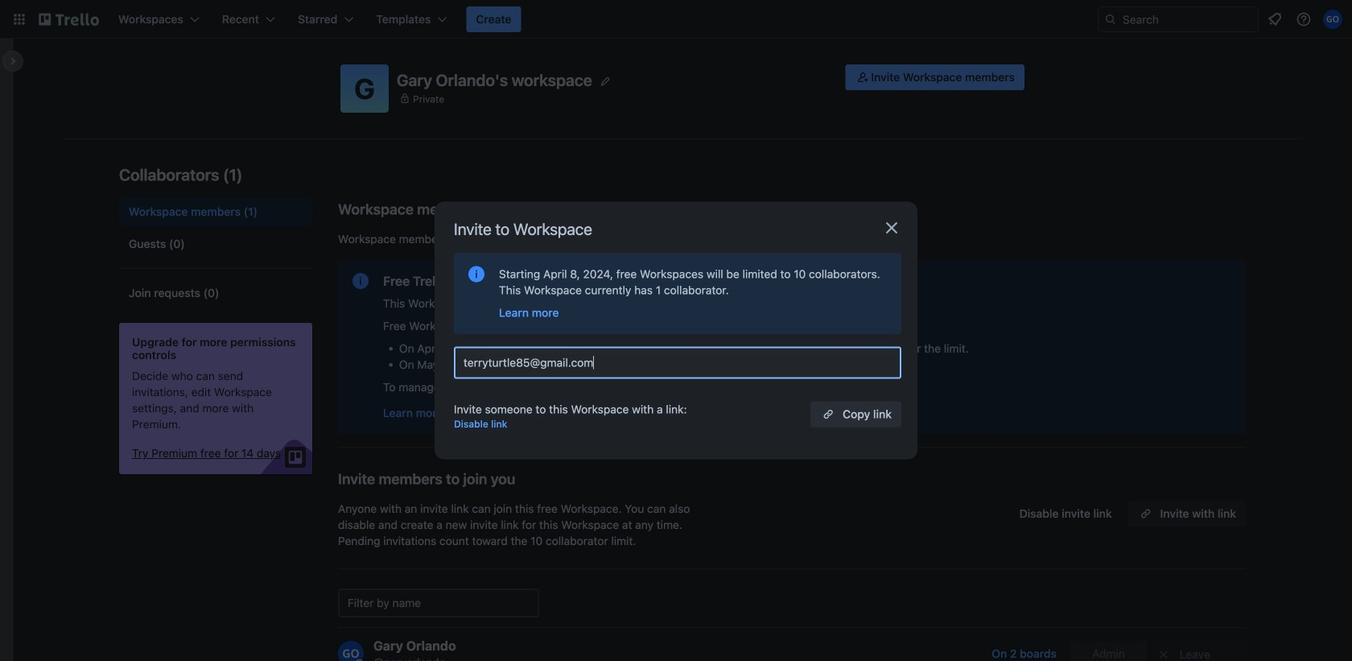 Task type: describe. For each thing, give the bounding box(es) containing it.
sm image
[[855, 69, 871, 85]]

Search field
[[1118, 7, 1258, 31]]

Email address or name text field
[[464, 351, 899, 374]]

open information menu image
[[1296, 11, 1312, 27]]

0 notifications image
[[1266, 10, 1285, 29]]

sm image
[[1156, 647, 1172, 661]]



Task type: locate. For each thing, give the bounding box(es) containing it.
search image
[[1105, 13, 1118, 26]]

gary orlando (garyorlando) image
[[1324, 10, 1343, 29]]

Filter by name text field
[[338, 589, 539, 618]]

close image
[[882, 218, 902, 238]]

primary element
[[0, 0, 1353, 39]]



Task type: vqa. For each thing, say whether or not it's contained in the screenshot.
Close icon at the right top of the page
yes



